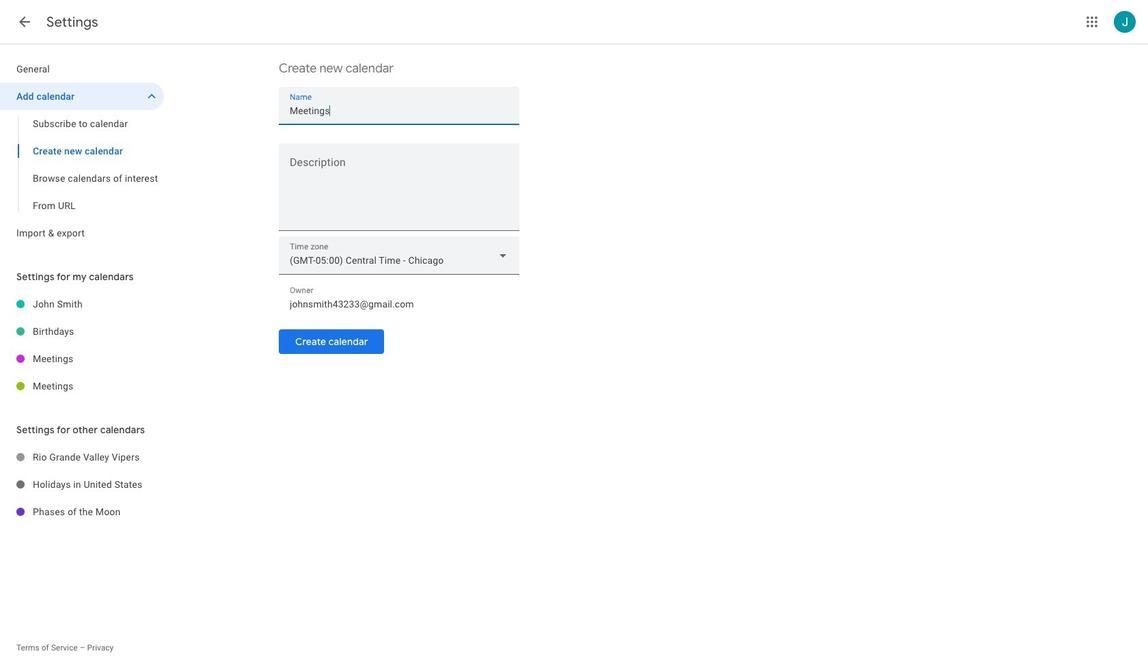 Task type: locate. For each thing, give the bounding box(es) containing it.
meetings tree item
[[0, 345, 164, 373], [0, 373, 164, 400]]

birthdays tree item
[[0, 318, 164, 345]]

None text field
[[290, 101, 509, 120], [290, 295, 509, 314], [290, 101, 509, 120], [290, 295, 509, 314]]

tree
[[0, 55, 164, 247], [0, 291, 164, 400], [0, 444, 164, 526]]

3 tree from the top
[[0, 444, 164, 526]]

meetings tree item down john smith tree item at top
[[0, 345, 164, 373]]

heading
[[46, 14, 98, 31]]

group
[[0, 110, 164, 219]]

meetings tree item down birthdays tree item
[[0, 373, 164, 400]]

1 vertical spatial tree
[[0, 291, 164, 400]]

None text field
[[279, 159, 520, 225]]

1 tree from the top
[[0, 55, 164, 247]]

0 vertical spatial tree
[[0, 55, 164, 247]]

None field
[[279, 237, 520, 275]]

2 vertical spatial tree
[[0, 444, 164, 526]]

add calendar tree item
[[0, 83, 164, 110]]

john smith tree item
[[0, 291, 164, 318]]



Task type: describe. For each thing, give the bounding box(es) containing it.
2 tree from the top
[[0, 291, 164, 400]]

rio grande valley vipers tree item
[[0, 444, 164, 471]]

go back image
[[16, 14, 33, 30]]

phases of the moon tree item
[[0, 498, 164, 526]]

holidays in united states tree item
[[0, 471, 164, 498]]

2 meetings tree item from the top
[[0, 373, 164, 400]]

1 meetings tree item from the top
[[0, 345, 164, 373]]



Task type: vqa. For each thing, say whether or not it's contained in the screenshot.
topmost tree
yes



